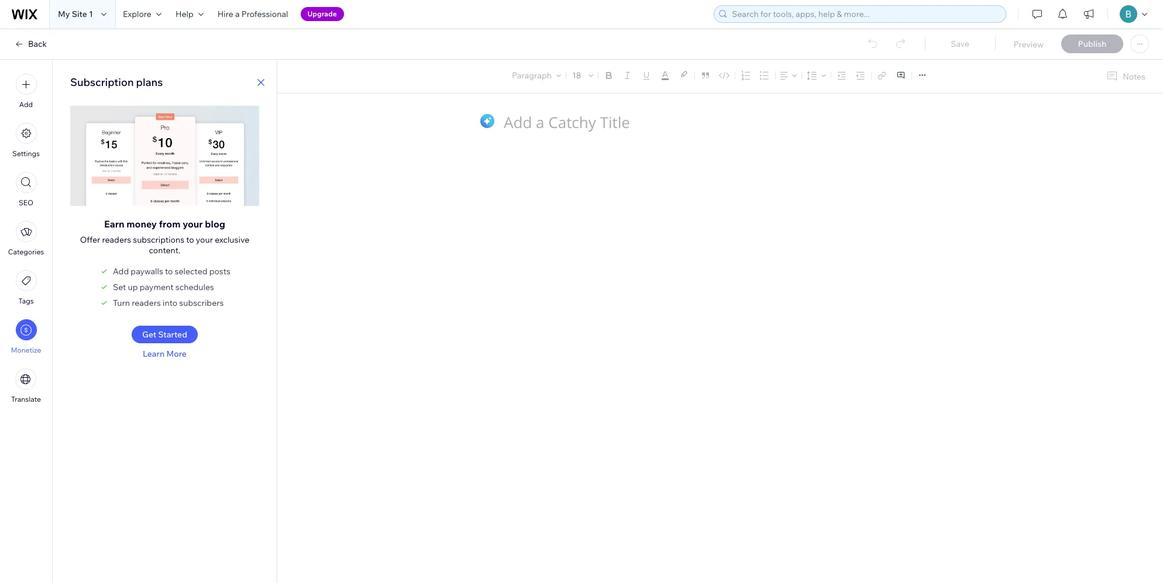 Task type: vqa. For each thing, say whether or not it's contained in the screenshot.
Marketing LINK
no



Task type: locate. For each thing, give the bounding box(es) containing it.
1 horizontal spatial readers
[[132, 298, 161, 309]]

to up 'payment'
[[165, 267, 173, 277]]

plans
[[136, 76, 163, 89]]

explore
[[123, 9, 152, 19]]

seo button
[[16, 172, 37, 207]]

site
[[72, 9, 87, 19]]

learn
[[143, 349, 165, 360]]

get
[[142, 330, 156, 340]]

readers down 'payment'
[[132, 298, 161, 309]]

readers inside add paywalls to selected posts set up payment schedules turn readers into subscribers
[[132, 298, 161, 309]]

your down blog in the top of the page
[[196, 235, 213, 246]]

subscriptions
[[133, 235, 184, 246]]

1 horizontal spatial add
[[113, 267, 129, 277]]

readers
[[102, 235, 131, 246], [132, 298, 161, 309]]

translate button
[[11, 369, 41, 404]]

professional
[[242, 9, 288, 19]]

add up set
[[113, 267, 129, 277]]

readers down "earn"
[[102, 235, 131, 246]]

add inside add paywalls to selected posts set up payment schedules turn readers into subscribers
[[113, 267, 129, 277]]

to
[[186, 235, 194, 246], [165, 267, 173, 277]]

settings button
[[12, 123, 40, 158]]

from
[[159, 219, 181, 230]]

0 horizontal spatial add
[[19, 100, 33, 109]]

help button
[[169, 0, 211, 28]]

1
[[89, 9, 93, 19]]

notes button
[[1103, 69, 1150, 84]]

Search for tools, apps, help & more... field
[[729, 6, 1003, 22]]

your left blog in the top of the page
[[183, 219, 203, 230]]

paragraph button
[[510, 67, 564, 84]]

notes
[[1124, 71, 1146, 82]]

to right content.
[[186, 235, 194, 246]]

menu
[[0, 67, 52, 411]]

settings
[[12, 149, 40, 158]]

1 horizontal spatial to
[[186, 235, 194, 246]]

more
[[167, 349, 187, 360]]

readers inside earn money from your blog offer readers subscriptions to your exclusive content.
[[102, 235, 131, 246]]

get started
[[142, 330, 187, 340]]

set
[[113, 282, 126, 293]]

your
[[183, 219, 203, 230], [196, 235, 213, 246]]

add button
[[16, 74, 37, 109]]

into
[[163, 298, 178, 309]]

1 vertical spatial readers
[[132, 298, 161, 309]]

0 vertical spatial add
[[19, 100, 33, 109]]

monetize button
[[11, 320, 41, 355]]

0 horizontal spatial readers
[[102, 235, 131, 246]]

0 horizontal spatial to
[[165, 267, 173, 277]]

exclusive
[[215, 235, 250, 246]]

0 vertical spatial to
[[186, 235, 194, 246]]

posts
[[209, 267, 231, 277]]

learn more
[[143, 349, 187, 360]]

add paywalls to selected posts set up payment schedules turn readers into subscribers
[[113, 267, 231, 309]]

add inside 'button'
[[19, 100, 33, 109]]

schedules
[[176, 282, 214, 293]]

hire a professional
[[218, 9, 288, 19]]

earn money from your blog offer readers subscriptions to your exclusive content.
[[80, 219, 250, 256]]

0 vertical spatial your
[[183, 219, 203, 230]]

1 vertical spatial add
[[113, 267, 129, 277]]

paywalls
[[131, 267, 163, 277]]

add up settings "button"
[[19, 100, 33, 109]]

back button
[[14, 39, 47, 49]]

0 vertical spatial readers
[[102, 235, 131, 246]]

translate
[[11, 395, 41, 404]]

my
[[58, 9, 70, 19]]

up
[[128, 282, 138, 293]]

learn more link
[[143, 349, 187, 360]]

to inside add paywalls to selected posts set up payment schedules turn readers into subscribers
[[165, 267, 173, 277]]

add
[[19, 100, 33, 109], [113, 267, 129, 277]]

tags button
[[16, 271, 37, 306]]

back
[[28, 39, 47, 49]]

help
[[176, 9, 194, 19]]

1 vertical spatial to
[[165, 267, 173, 277]]



Task type: describe. For each thing, give the bounding box(es) containing it.
categories button
[[8, 221, 44, 256]]

monetize
[[11, 346, 41, 355]]

hire a professional link
[[211, 0, 295, 28]]

categories
[[8, 248, 44, 256]]

add for add
[[19, 100, 33, 109]]

1 vertical spatial your
[[196, 235, 213, 246]]

tags
[[18, 297, 34, 306]]

a
[[235, 9, 240, 19]]

offer
[[80, 235, 100, 246]]

subscribers
[[179, 298, 224, 309]]

menu containing add
[[0, 67, 52, 411]]

selected
[[175, 267, 208, 277]]

paragraph
[[512, 70, 552, 81]]

hire
[[218, 9, 234, 19]]

started
[[158, 330, 187, 340]]

my site 1
[[58, 9, 93, 19]]

turn
[[113, 298, 130, 309]]

add for add paywalls to selected posts set up payment schedules turn readers into subscribers
[[113, 267, 129, 277]]

subscription plans
[[70, 76, 163, 89]]

to inside earn money from your blog offer readers subscriptions to your exclusive content.
[[186, 235, 194, 246]]

Add a Catchy Title text field
[[504, 112, 925, 133]]

get started button
[[132, 326, 198, 344]]

payment
[[140, 282, 174, 293]]

upgrade button
[[301, 7, 344, 21]]

seo
[[19, 198, 33, 207]]

subscription
[[70, 76, 134, 89]]

upgrade
[[308, 9, 337, 18]]

earn
[[104, 219, 125, 230]]

blog
[[205, 219, 225, 230]]

content.
[[149, 246, 181, 256]]

money
[[127, 219, 157, 230]]



